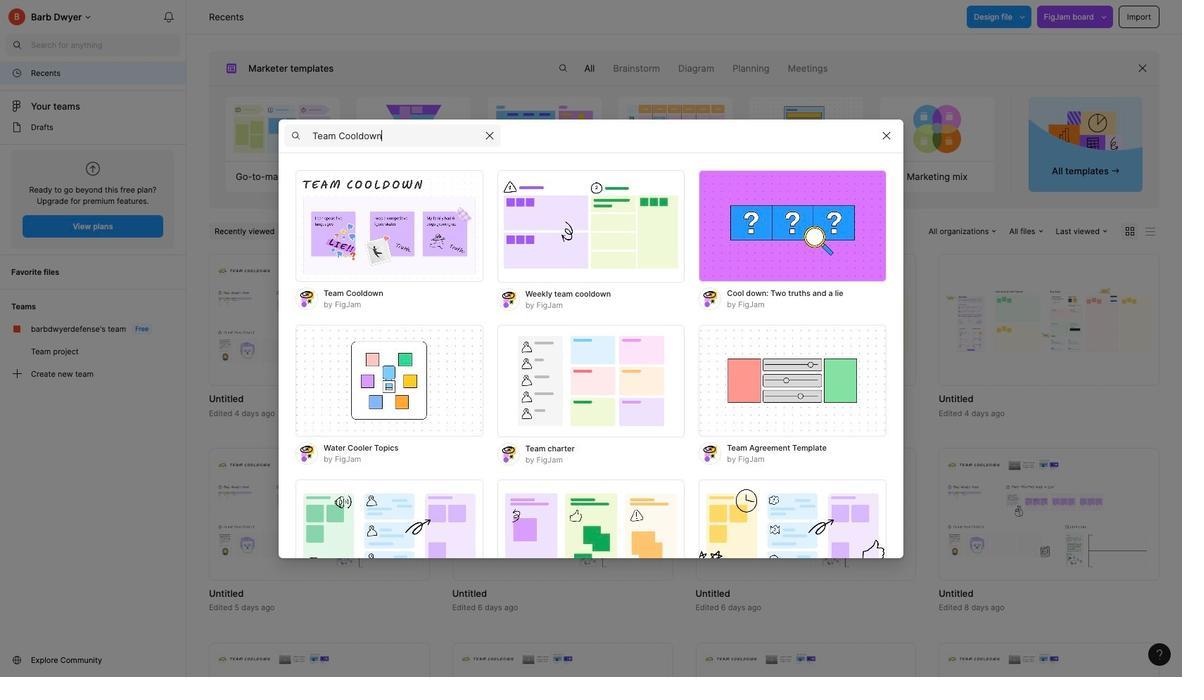 Task type: locate. For each thing, give the bounding box(es) containing it.
search 32 image up competitor analysis image
[[552, 57, 575, 80]]

search 32 image up recent 16 "image"
[[6, 34, 28, 56]]

team weekly image
[[296, 480, 483, 592]]

go-to-market (gtm) strategy image
[[226, 97, 340, 161]]

team agreement template image
[[699, 325, 887, 437]]

Search for anything text field
[[31, 39, 180, 51]]

creative brief template image
[[743, 97, 870, 161]]

social media planner image
[[619, 97, 732, 161]]

team stand up image
[[497, 480, 685, 592]]

0 vertical spatial search 32 image
[[6, 34, 28, 56]]

1 horizontal spatial search 32 image
[[552, 57, 575, 80]]

Search templates text field
[[312, 127, 479, 144]]

file thumbnail image
[[216, 263, 423, 378], [459, 288, 666, 352], [703, 288, 909, 352], [946, 288, 1153, 352], [216, 457, 423, 572], [459, 457, 666, 572], [703, 457, 909, 572], [946, 457, 1153, 572], [216, 652, 423, 678], [459, 652, 666, 678], [703, 652, 909, 678], [946, 652, 1153, 678]]

water cooler topics image
[[296, 325, 483, 437]]

search 32 image
[[6, 34, 28, 56], [552, 57, 575, 80]]

dialog
[[279, 119, 904, 678]]

marketing mix image
[[881, 97, 994, 161]]

0 horizontal spatial search 32 image
[[6, 34, 28, 56]]



Task type: vqa. For each thing, say whether or not it's contained in the screenshot.
search 32 icon
yes



Task type: describe. For each thing, give the bounding box(es) containing it.
bell 32 image
[[158, 6, 180, 28]]

weekly team cooldown image
[[497, 170, 685, 283]]

team cooldown image
[[296, 170, 483, 283]]

team charter image
[[497, 325, 685, 437]]

community 16 image
[[11, 655, 23, 666]]

see all all templates image
[[1049, 110, 1123, 160]]

marketing funnel image
[[357, 97, 471, 161]]

page 16 image
[[11, 122, 23, 133]]

1 vertical spatial search 32 image
[[552, 57, 575, 80]]

team meeting agenda image
[[699, 480, 887, 592]]

recent 16 image
[[11, 68, 23, 79]]

cool down: two truths and a lie image
[[699, 170, 887, 283]]

competitor analysis image
[[488, 97, 602, 161]]



